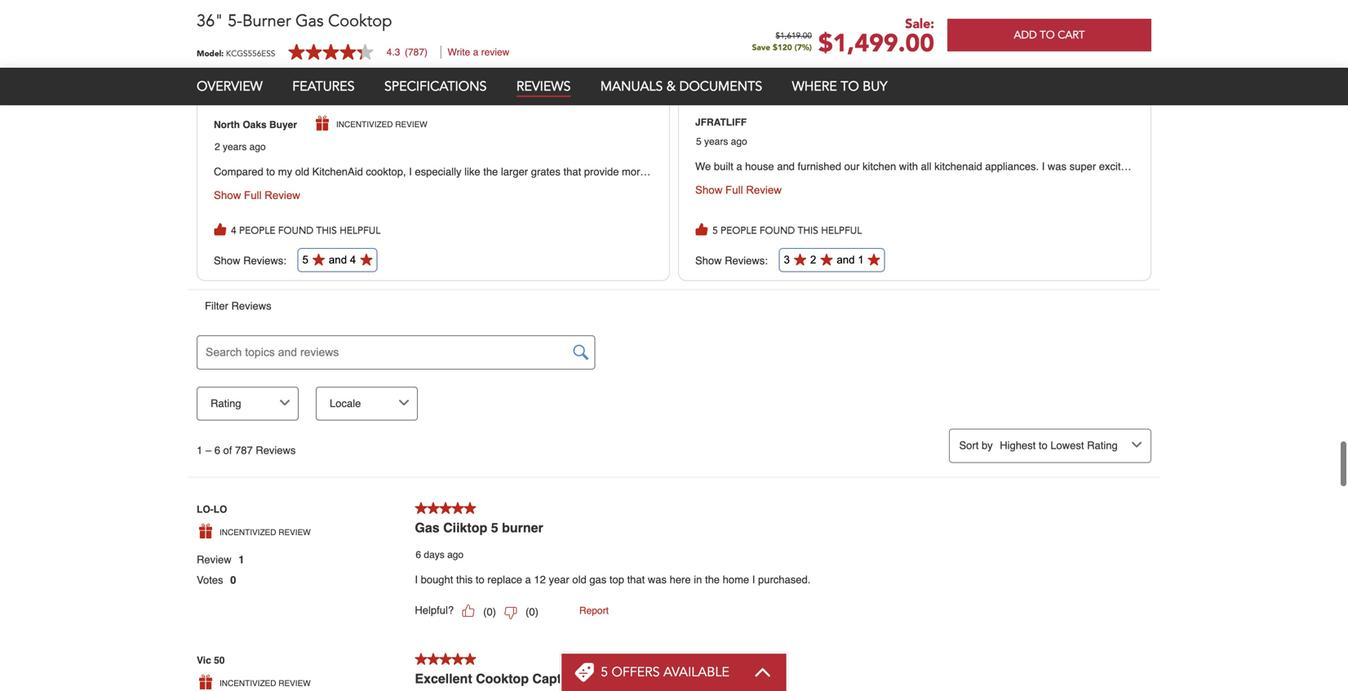 Task type: describe. For each thing, give the bounding box(es) containing it.
show reviews: for 3
[[696, 223, 771, 235]]

bought
[[421, 542, 453, 554]]

overview link
[[197, 78, 263, 96]]

gas
[[590, 542, 607, 554]]

burner
[[502, 488, 543, 504]]

this inside reviews region
[[456, 542, 473, 554]]

50
[[584, 640, 599, 655]]

purchased.
[[758, 542, 811, 554]]

1 ( 0 ) from the left
[[483, 574, 496, 587]]

gas inside reviews region
[[415, 488, 440, 504]]

chevron icon image
[[754, 668, 772, 678]]

5 for 5 offers available
[[601, 664, 608, 682]]

Search topics and reviews text field
[[197, 304, 595, 338]]

1 horizontal spatial 1
[[858, 222, 864, 234]]

d8c4887f dca8 44a1 801a cfe76c084647 image
[[214, 191, 227, 204]]

ago for 6 days ago
[[447, 517, 464, 529]]

&
[[667, 78, 676, 96]]

787
[[235, 413, 253, 425]]

home
[[723, 542, 750, 554]]

add to cart
[[1014, 28, 1085, 42]]

the
[[705, 542, 720, 554]]

0 vertical spatial a
[[473, 47, 479, 58]]

to
[[1040, 28, 1055, 42]]

1 ) from the left
[[493, 574, 496, 587]]

1 0 from the left
[[487, 574, 493, 587]]

helpful?
[[415, 573, 454, 585]]

–
[[206, 413, 211, 425]]

write a review button
[[448, 47, 510, 58]]

and 4
[[329, 222, 356, 234]]

top
[[610, 542, 624, 554]]

year
[[549, 542, 570, 554]]

sale:
[[905, 15, 935, 33]]

show up d8c4887f dca8 44a1 801a cfe76c084647 image
[[214, 157, 241, 170]]

$1,619.00 save $120 (7%)
[[752, 32, 812, 53]]

show down d8c4887f dca8 44a1 801a cfe76c084647 image
[[214, 223, 240, 235]]

d8c4887f dca8 44a1 801a cfe76c084647 image for (
[[462, 573, 475, 586]]

9 days ago
[[416, 669, 464, 680]]

reviews: for 5
[[243, 223, 286, 235]]

show left 3
[[696, 223, 722, 235]]

2 vertical spatial reviews
[[256, 413, 296, 425]]

here
[[670, 542, 691, 554]]

cart
[[1058, 28, 1085, 42]]

$1,499.00
[[819, 27, 935, 60]]

ciiktop
[[443, 488, 488, 504]]

5 inside reviews region
[[491, 488, 498, 504]]

add
[[1014, 28, 1037, 42]]

2 for 2
[[811, 222, 817, 234]]

manuals & documents
[[601, 78, 763, 96]]

in
[[694, 542, 702, 554]]

1 vertical spatial reviews
[[231, 268, 272, 281]]

filter
[[205, 268, 228, 281]]

d8c4887f dca8 44a1 801a cfe76c084647 image for 5 people found this helpful
[[696, 191, 709, 204]]

1 vertical spatial 4
[[350, 222, 356, 234]]

review for 5
[[265, 157, 300, 170]]

promo tag image
[[575, 663, 594, 682]]

review for 3
[[746, 152, 782, 164]]

5 people found this helpful
[[713, 195, 862, 204]]

write a review
[[448, 47, 510, 58]]

excellent cooktop captain 50
[[415, 640, 599, 655]]

2 ( from the left
[[526, 574, 529, 587]]

save
[[752, 42, 771, 53]]

years for 3
[[704, 104, 728, 115]]

reviews: for 3
[[725, 223, 768, 235]]

$1,619.00
[[776, 32, 812, 40]]

6 inside reviews region
[[416, 517, 421, 529]]

2 ( 0 ) from the left
[[526, 574, 539, 587]]

36"
[[197, 10, 223, 32]]

0 vertical spatial reviews
[[517, 78, 571, 96]]

of
[[223, 413, 232, 425]]

5 for 5 people found this helpful
[[713, 195, 718, 204]]

this for and 4
[[316, 195, 337, 204]]

people for 5
[[239, 195, 275, 204]]

kcgs556ess
[[226, 48, 275, 59]]

5 years ago
[[696, 104, 748, 115]]

report
[[580, 573, 609, 585]]

show reviews: for 5
[[214, 223, 289, 235]]

(7%)
[[795, 42, 812, 53]]

and 1
[[837, 222, 864, 234]]

$120
[[773, 42, 792, 53]]

ago for 2 years ago
[[250, 109, 266, 121]]

filter reviews
[[205, 268, 272, 281]]

content helpfulness group
[[415, 569, 1144, 589]]

6e2d45c3 5453 4298 8f0d 3720663176c5 image
[[504, 575, 518, 588]]

where
[[792, 78, 837, 96]]

was
[[648, 542, 667, 554]]

helpful for and 4
[[340, 195, 381, 204]]

5 for 5
[[302, 222, 308, 234]]

review
[[481, 47, 510, 58]]

days for gas
[[424, 517, 445, 529]]

3
[[784, 222, 790, 234]]

replace
[[488, 542, 522, 554]]

buy
[[863, 78, 888, 96]]

2 0 from the left
[[529, 574, 535, 587]]

i bought this to replace a 12 year old gas top that was here in the home i purchased.
[[415, 542, 811, 554]]

that
[[627, 542, 645, 554]]

years for 5
[[223, 109, 247, 121]]

full for 3
[[726, 152, 743, 164]]

helpful for 2
[[821, 195, 862, 204]]

manuals
[[601, 78, 663, 96]]

show full review button for 5
[[206, 157, 309, 170]]



Task type: locate. For each thing, give the bounding box(es) containing it.
1 horizontal spatial ( 0 )
[[526, 574, 539, 587]]

4 right d8c4887f dca8 44a1 801a cfe76c084647 image
[[231, 195, 236, 204]]

days right 9
[[424, 669, 445, 680]]

) right 6e2d45c3 5453 4298 8f0d 3720663176c5 image
[[535, 574, 539, 587]]

full for 5
[[244, 157, 262, 170]]

2
[[215, 109, 220, 121], [811, 222, 817, 234]]

( right 6e2d45c3 5453 4298 8f0d 3720663176c5 image
[[526, 574, 529, 587]]

1 vertical spatial days
[[424, 669, 445, 680]]

show full review down "5 years ago"
[[696, 152, 782, 164]]

0 vertical spatial gas
[[296, 10, 324, 32]]

0 horizontal spatial to
[[476, 542, 485, 554]]

1 horizontal spatial to
[[841, 78, 859, 96]]

1 right 3
[[858, 222, 864, 234]]

to left replace
[[476, 542, 485, 554]]

1 horizontal spatial d8c4887f dca8 44a1 801a cfe76c084647 image
[[696, 191, 709, 204]]

(
[[483, 574, 487, 587], [526, 574, 529, 587]]

2 reviews: from the left
[[725, 223, 768, 235]]

i
[[415, 542, 418, 554], [752, 542, 755, 554]]

ago for 9 days ago
[[447, 669, 464, 680]]

features link
[[292, 78, 355, 96]]

1 reviews: from the left
[[243, 223, 286, 235]]

0 horizontal spatial full
[[244, 157, 262, 170]]

features
[[292, 78, 355, 96]]

helpful up and 1
[[821, 195, 862, 204]]

reviews:
[[243, 223, 286, 235], [725, 223, 768, 235]]

reviews
[[517, 78, 571, 96], [231, 268, 272, 281], [256, 413, 296, 425]]

0 horizontal spatial a
[[473, 47, 479, 58]]

cooktop inside reviews region
[[476, 640, 529, 655]]

0 vertical spatial 6
[[214, 413, 220, 425]]

to
[[841, 78, 859, 96], [476, 542, 485, 554]]

0 vertical spatial days
[[424, 517, 445, 529]]

1 vertical spatial to
[[476, 542, 485, 554]]

0 vertical spatial d8c4887f dca8 44a1 801a cfe76c084647 image
[[696, 191, 709, 204]]

0 right 6e2d45c3 5453 4298 8f0d 3720663176c5 image
[[529, 574, 535, 587]]

0 horizontal spatial i
[[415, 542, 418, 554]]

5 for 5 years ago
[[696, 104, 702, 115]]

gas up 6 days ago
[[415, 488, 440, 504]]

5 offers available
[[601, 664, 730, 682]]

36" 5-burner gas cooktop
[[197, 10, 392, 32]]

4.3 (787)
[[387, 47, 428, 58]]

gas right burner
[[296, 10, 324, 32]]

0 horizontal spatial review
[[265, 157, 300, 170]]

2 down overview
[[215, 109, 220, 121]]

add to cart button
[[948, 19, 1152, 51]]

4.3
[[387, 47, 400, 58]]

1 – 6 of 787 reviews
[[197, 413, 296, 425]]

4 people found this helpful
[[231, 195, 381, 204]]

full
[[726, 152, 743, 164], [244, 157, 262, 170]]

0 horizontal spatial (
[[483, 574, 487, 587]]

1 horizontal spatial cooktop
[[476, 640, 529, 655]]

days
[[424, 517, 445, 529], [424, 669, 445, 680]]

days up "bought"
[[424, 517, 445, 529]]

)
[[493, 574, 496, 587], [535, 574, 539, 587]]

6 days ago
[[416, 517, 464, 529]]

show full review for 5
[[214, 157, 300, 170]]

1 horizontal spatial this
[[456, 542, 473, 554]]

1 ( from the left
[[483, 574, 487, 587]]

show full review button
[[687, 152, 790, 165], [206, 157, 309, 170]]

None search field
[[197, 304, 595, 338]]

gas ciiktop 5 burner
[[415, 488, 543, 504]]

report button
[[580, 569, 609, 589]]

captain
[[533, 640, 580, 655]]

1 helpful from the left
[[340, 195, 381, 204]]

ago for 5 years ago
[[731, 104, 748, 115]]

heading containing 5
[[601, 664, 730, 682]]

ago down ciiktop on the bottom left
[[447, 517, 464, 529]]

specifications link
[[384, 78, 487, 96]]

1 horizontal spatial show full review button
[[687, 152, 790, 165]]

i left "bought"
[[415, 542, 418, 554]]

9
[[416, 669, 421, 680]]

to left buy
[[841, 78, 859, 96]]

1 vertical spatial 1
[[197, 413, 203, 425]]

sale: $1,499.00
[[819, 15, 935, 60]]

0 horizontal spatial show full review
[[214, 157, 300, 170]]

show reviews: left 3
[[696, 223, 771, 235]]

2 found from the left
[[760, 195, 795, 204]]

0 horizontal spatial show reviews:
[[214, 223, 289, 235]]

0 horizontal spatial 0
[[487, 574, 493, 587]]

0 horizontal spatial )
[[493, 574, 496, 587]]

0 horizontal spatial helpful
[[340, 195, 381, 204]]

show full review button up d8c4887f dca8 44a1 801a cfe76c084647 image
[[206, 157, 309, 170]]

5-
[[228, 10, 242, 32]]

) left 6e2d45c3 5453 4298 8f0d 3720663176c5 image
[[493, 574, 496, 587]]

1 show reviews: from the left
[[214, 223, 289, 235]]

2 days from the top
[[424, 669, 445, 680]]

1 horizontal spatial gas
[[415, 488, 440, 504]]

people
[[239, 195, 275, 204], [721, 195, 757, 204]]

1 horizontal spatial review
[[746, 152, 782, 164]]

0 horizontal spatial found
[[278, 195, 314, 204]]

1 vertical spatial 2
[[811, 222, 817, 234]]

d8c4887f dca8 44a1 801a cfe76c084647 image inside content helpfulness group
[[462, 573, 475, 586]]

( 0 ) left 6e2d45c3 5453 4298 8f0d 3720663176c5 image
[[483, 574, 496, 587]]

0 horizontal spatial 1
[[197, 413, 203, 425]]

0
[[487, 574, 493, 587], [529, 574, 535, 587]]

2 right 3
[[811, 222, 817, 234]]

12
[[534, 542, 546, 554]]

1 vertical spatial a
[[525, 542, 531, 554]]

burner
[[242, 10, 291, 32]]

1 horizontal spatial i
[[752, 542, 755, 554]]

manuals & documents link
[[601, 78, 763, 96]]

overview
[[197, 78, 263, 96]]

this for 2
[[798, 195, 819, 204]]

1 vertical spatial d8c4887f dca8 44a1 801a cfe76c084647 image
[[462, 573, 475, 586]]

0 horizontal spatial reviews:
[[243, 223, 286, 235]]

show
[[696, 152, 723, 164], [214, 157, 241, 170], [214, 223, 240, 235], [696, 223, 722, 235]]

1 horizontal spatial (
[[526, 574, 529, 587]]

model:
[[197, 48, 224, 59]]

cooktop left captain
[[476, 640, 529, 655]]

( 0 ) right 6e2d45c3 5453 4298 8f0d 3720663176c5 image
[[526, 574, 539, 587]]

1 horizontal spatial years
[[704, 104, 728, 115]]

reviews: down 4 people found this helpful
[[243, 223, 286, 235]]

1 found from the left
[[278, 195, 314, 204]]

ago down documents
[[731, 104, 748, 115]]

0 horizontal spatial ( 0 )
[[483, 574, 496, 587]]

and for and 4
[[329, 222, 347, 234]]

2 ) from the left
[[535, 574, 539, 587]]

4 down 4 people found this helpful
[[350, 222, 356, 234]]

full down 2 years ago in the left top of the page
[[244, 157, 262, 170]]

documents
[[680, 78, 763, 96]]

found for 5
[[278, 195, 314, 204]]

show down "5 years ago"
[[696, 152, 723, 164]]

where to buy link
[[792, 78, 888, 96]]

(787)
[[405, 47, 428, 58]]

available
[[664, 664, 730, 682]]

1 horizontal spatial show full review
[[696, 152, 782, 164]]

ago down excellent at the left bottom of page
[[447, 669, 464, 680]]

cooktop up the 4.3
[[328, 10, 392, 32]]

0 horizontal spatial people
[[239, 195, 275, 204]]

reviews: left 3
[[725, 223, 768, 235]]

6 right –
[[214, 413, 220, 425]]

show full review
[[696, 152, 782, 164], [214, 157, 300, 170]]

a
[[473, 47, 479, 58], [525, 542, 531, 554]]

years down documents
[[704, 104, 728, 115]]

1 horizontal spatial reviews:
[[725, 223, 768, 235]]

show full review up d8c4887f dca8 44a1 801a cfe76c084647 image
[[214, 157, 300, 170]]

ago down overview
[[250, 109, 266, 121]]

2 for 2 years ago
[[215, 109, 220, 121]]

0 horizontal spatial 6
[[214, 413, 220, 425]]

found for 3
[[760, 195, 795, 204]]

1 vertical spatial gas
[[415, 488, 440, 504]]

years down overview
[[223, 109, 247, 121]]

a inside reviews region
[[525, 542, 531, 554]]

i right home
[[752, 542, 755, 554]]

excellent
[[415, 640, 472, 655]]

1 and from the left
[[329, 222, 347, 234]]

1 horizontal spatial and
[[837, 222, 855, 234]]

days for excellent
[[424, 669, 445, 680]]

( left 6e2d45c3 5453 4298 8f0d 3720663176c5 image
[[483, 574, 487, 587]]

a left 12
[[525, 542, 531, 554]]

2 horizontal spatial this
[[798, 195, 819, 204]]

1 horizontal spatial 6
[[416, 517, 421, 529]]

review
[[746, 152, 782, 164], [265, 157, 300, 170]]

and right 3
[[837, 222, 855, 234]]

offers
[[612, 664, 660, 682]]

show reviews:
[[214, 223, 289, 235], [696, 223, 771, 235]]

2 helpful from the left
[[821, 195, 862, 204]]

1 horizontal spatial found
[[760, 195, 795, 204]]

0 left 6e2d45c3 5453 4298 8f0d 3720663176c5 image
[[487, 574, 493, 587]]

review up 5 people found this helpful
[[746, 152, 782, 164]]

d8c4887f dca8 44a1 801a cfe76c084647 image
[[696, 191, 709, 204], [462, 573, 475, 586]]

reviews region
[[189, 462, 1163, 691]]

and down 4 people found this helpful
[[329, 222, 347, 234]]

specifications
[[384, 78, 487, 96]]

( 0 )
[[483, 574, 496, 587], [526, 574, 539, 587]]

1 horizontal spatial 2
[[811, 222, 817, 234]]

0 vertical spatial 1
[[858, 222, 864, 234]]

show full review button for 3
[[687, 152, 790, 165]]

heading
[[601, 664, 730, 682]]

6
[[214, 413, 220, 425], [416, 517, 421, 529]]

1 vertical spatial cooktop
[[476, 640, 529, 655]]

model: kcgs556ess
[[197, 48, 275, 59]]

1 vertical spatial 6
[[416, 517, 421, 529]]

1 left –
[[197, 413, 203, 425]]

people for 3
[[721, 195, 757, 204]]

0 horizontal spatial 2
[[215, 109, 220, 121]]

2 people from the left
[[721, 195, 757, 204]]

2 show reviews: from the left
[[696, 223, 771, 235]]

0 horizontal spatial and
[[329, 222, 347, 234]]

ago
[[731, 104, 748, 115], [250, 109, 266, 121], [447, 517, 464, 529], [447, 669, 464, 680]]

1
[[858, 222, 864, 234], [197, 413, 203, 425]]

found right d8c4887f dca8 44a1 801a cfe76c084647 image
[[278, 195, 314, 204]]

show full review button down "5 years ago"
[[687, 152, 790, 165]]

to inside reviews region
[[476, 542, 485, 554]]

2 and from the left
[[837, 222, 855, 234]]

6 up "bought"
[[416, 517, 421, 529]]

1 horizontal spatial a
[[525, 542, 531, 554]]

1 horizontal spatial show reviews:
[[696, 223, 771, 235]]

0 vertical spatial cooktop
[[328, 10, 392, 32]]

write
[[448, 47, 470, 58]]

cooktop
[[328, 10, 392, 32], [476, 640, 529, 655]]

1 horizontal spatial people
[[721, 195, 757, 204]]

0 horizontal spatial this
[[316, 195, 337, 204]]

0 horizontal spatial gas
[[296, 10, 324, 32]]

show full review for 3
[[696, 152, 782, 164]]

old
[[573, 542, 587, 554]]

0 vertical spatial 4
[[231, 195, 236, 204]]

2 years ago
[[215, 109, 266, 121]]

found up 3
[[760, 195, 795, 204]]

0 horizontal spatial d8c4887f dca8 44a1 801a cfe76c084647 image
[[462, 573, 475, 586]]

and
[[329, 222, 347, 234], [837, 222, 855, 234]]

years
[[704, 104, 728, 115], [223, 109, 247, 121]]

2 i from the left
[[752, 542, 755, 554]]

0 horizontal spatial 4
[[231, 195, 236, 204]]

1 horizontal spatial 4
[[350, 222, 356, 234]]

and for and 1
[[837, 222, 855, 234]]

0 vertical spatial 2
[[215, 109, 220, 121]]

0 horizontal spatial cooktop
[[328, 10, 392, 32]]

4
[[231, 195, 236, 204], [350, 222, 356, 234]]

0 horizontal spatial show full review button
[[206, 157, 309, 170]]

1 horizontal spatial )
[[535, 574, 539, 587]]

full down "5 years ago"
[[726, 152, 743, 164]]

1 horizontal spatial helpful
[[821, 195, 862, 204]]

show reviews: down d8c4887f dca8 44a1 801a cfe76c084647 image
[[214, 223, 289, 235]]

1 days from the top
[[424, 517, 445, 529]]

this
[[316, 195, 337, 204], [798, 195, 819, 204], [456, 542, 473, 554]]

1 horizontal spatial full
[[726, 152, 743, 164]]

found
[[278, 195, 314, 204], [760, 195, 795, 204]]

1 people from the left
[[239, 195, 275, 204]]

reviews link
[[517, 78, 571, 97]]

review up 4 people found this helpful
[[265, 157, 300, 170]]

where to buy
[[792, 78, 888, 96]]

helpful up and 4
[[340, 195, 381, 204]]

0 vertical spatial to
[[841, 78, 859, 96]]

0 horizontal spatial years
[[223, 109, 247, 121]]

1 i from the left
[[415, 542, 418, 554]]

a right the write
[[473, 47, 479, 58]]

1 horizontal spatial 0
[[529, 574, 535, 587]]



Task type: vqa. For each thing, say whether or not it's contained in the screenshot.
Password password field
no



